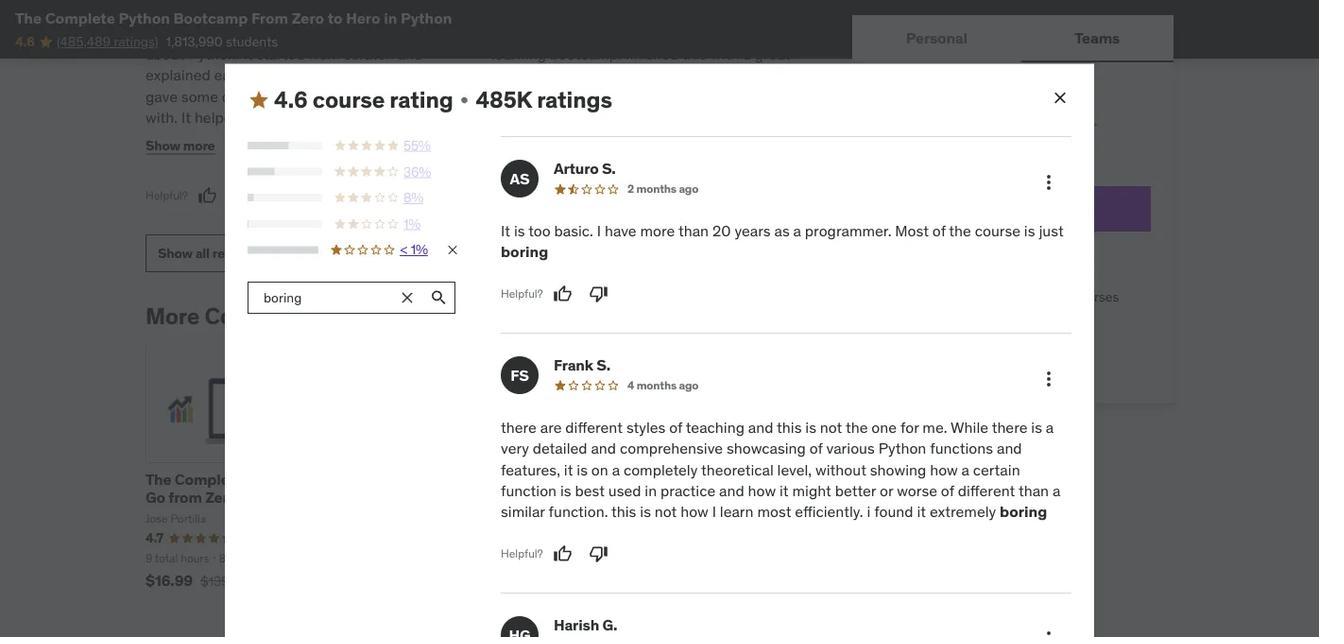 Task type: describe. For each thing, give the bounding box(es) containing it.
1 vertical spatial boring
[[1000, 502, 1048, 521]]

helped
[[195, 108, 241, 128]]

1,813,990
[[166, 33, 223, 50]]

mark review by sivasubramanian as unhelpful image
[[234, 187, 253, 205]]

485k ratings
[[476, 85, 612, 114]]

Search reviews text field
[[248, 282, 391, 314]]

83
[[219, 551, 233, 566]]

4.6 for 4.6
[[15, 33, 35, 50]]

python.
[[188, 45, 240, 64]]

and right sso
[[935, 355, 957, 373]]

knowing
[[404, 23, 461, 43]]

months for frank s.
[[637, 378, 677, 393]]

4
[[628, 378, 634, 393]]

0 horizontal spatial me
[[245, 108, 266, 128]]

without
[[816, 460, 867, 479]]

frank s.
[[554, 355, 611, 375]]

programming
[[146, 129, 237, 149]]

gain
[[286, 108, 315, 128]]

hero inside the complete sql bootcamp: go from zero to hero jose portilla
[[258, 488, 292, 508]]

to up steps
[[328, 8, 343, 27]]

more courses by jose portilla
[[146, 302, 455, 330]]

to inside subscribe to this course and 25,000+ top‑rated udemy courses for your organization.
[[938, 116, 950, 133]]

showing
[[870, 460, 927, 479]]

of up the extremely
[[941, 481, 955, 500]]

4.6 course rating
[[274, 85, 453, 114]]

certain
[[974, 460, 1021, 479]]

python inside i am a medico, a doctor. this is my first python learning bootcamp. finished this with a great confidence. thank you for excellent teaching.
[[754, 23, 802, 43]]

you
[[627, 66, 658, 85]]

1 horizontal spatial some
[[319, 108, 356, 128]]

mark review by arturo s. as unhelpful image
[[589, 285, 608, 303]]

by
[[296, 302, 322, 330]]

python inside openai python api bootcamp: learn to use ai, gpt, and more!
[[652, 470, 703, 490]]

portilla inside the complete sql bootcamp: go from zero to hero jose portilla
[[171, 512, 206, 526]]

course inside subscribe to this course and 25,000+ top‑rated udemy courses for your organization.
[[978, 116, 1018, 133]]

for
[[661, 66, 691, 85]]

really
[[256, 23, 292, 43]]

helpful
[[296, 23, 342, 43]]

and inside openai python api bootcamp: learn to use ai, gpt, and more!
[[633, 506, 659, 526]]

1 total from the left
[[155, 551, 178, 566]]

and up on
[[591, 439, 616, 458]]

mark review by arturo s. as helpful image
[[554, 285, 572, 303]]

clear input image
[[398, 288, 417, 307]]

xsmall image inside < 1% button
[[445, 242, 460, 257]]

teams
[[1075, 28, 1120, 47]]

efficiently.
[[795, 502, 864, 521]]

all
[[522, 551, 535, 566]]

s. for frank s.
[[597, 355, 611, 375]]

i am a medico, a doctor. this is my first python learning bootcamp. finished this with a great confidence. thank you for excellent teaching.
[[492, 23, 802, 106]]

engagement
[[961, 322, 1037, 339]]

as
[[510, 169, 530, 188]]

from inside the complete sql bootcamp: go from zero to hero jose portilla
[[168, 488, 202, 508]]

the inside this course was really helpful to me in knowing about python. it started from scratch and explained each and every steps in detail. it also gave some of the interesting projects to work with. it helped me to gain some reasonable programming skill in python as a beginner.
[[239, 87, 261, 106]]

the for the complete sql bootcamp: go from zero to hero jose portilla
[[146, 470, 172, 490]]

are
[[540, 417, 562, 437]]

1 horizontal spatial me
[[363, 23, 384, 43]]

20
[[713, 221, 731, 240]]

reviews
[[212, 245, 260, 262]]

complete for python
[[45, 8, 115, 27]]

is left on
[[577, 460, 588, 479]]

(485,489
[[57, 33, 111, 50]]

a inside it is too basic. i have more than 20 years as a programmer. most of the course is just boring
[[794, 221, 802, 240]]

function
[[501, 481, 557, 500]]

first
[[724, 23, 751, 43]]

it down was
[[243, 45, 253, 64]]

years
[[735, 221, 771, 240]]

of up comprehensive
[[670, 417, 683, 437]]

as inside this course was really helpful to me in knowing about python. it started from scratch and explained each and every steps in detail. it also gave some of the interesting projects to work with. it helped me to gain some reasonable programming skill in python as a beginner.
[[338, 129, 353, 149]]

the complete python bootcamp from zero to hero in python
[[15, 8, 452, 27]]

just
[[1039, 221, 1064, 240]]

confidence.
[[492, 66, 570, 85]]

for inside there are different styles of teaching and this is not the one for me. while there is a very detailed and comprehensive showcasing of various python functions and features, it is on a completely theoretical level, without showing how a certain function is best used in practice and how it might better or worse of different than a similar function. this is not how i learn most efficiently. i found it extremely
[[901, 417, 919, 437]]

4 months ago
[[628, 378, 699, 393]]

with
[[711, 45, 740, 64]]

months for arturo s.
[[637, 182, 677, 196]]

rating
[[390, 85, 453, 114]]

more inside it is too basic. i have more than 20 years as a programmer. most of the course is just boring
[[640, 221, 675, 240]]

2 months ago
[[628, 182, 699, 196]]

my
[[700, 23, 720, 43]]

integrations
[[990, 355, 1062, 373]]

might
[[793, 481, 832, 500]]

0 vertical spatial learning
[[906, 322, 958, 339]]

it inside it is too basic. i have more than 20 years as a programmer. most of the course is just boring
[[501, 221, 511, 240]]

is down used
[[640, 502, 651, 521]]

jose inside the complete sql bootcamp: go from zero to hero jose portilla
[[146, 512, 168, 526]]

of inside this course was really helpful to me in knowing about python. it started from scratch and explained each and every steps in detail. it also gave some of the interesting projects to work with. it helped me to gain some reasonable programming skill in python as a beginner.
[[222, 87, 235, 106]]

it is too basic. i have more than 20 years as a programmer. most of the course is just boring
[[501, 221, 1064, 261]]

this inside i am a medico, a doctor. this is my first python learning bootcamp. finished this with a great confidence. thank you for excellent teaching.
[[682, 45, 707, 64]]

and up certain
[[997, 439, 1022, 458]]

course inside this course was really helpful to me in knowing about python. it started from scratch and explained each and every steps in detail. it also gave some of the interesting projects to work with. it helped me to gain some reasonable programming skill in python as a beginner.
[[177, 23, 223, 43]]

<
[[400, 241, 408, 258]]

show all reviews
[[158, 245, 260, 262]]

for inside python for data science and machine learning bootcamp
[[425, 470, 444, 490]]

1 vertical spatial xsmall image
[[875, 321, 890, 340]]

additional actions for review by arturo s. image
[[1038, 171, 1061, 194]]

1 vertical spatial different
[[958, 481, 1016, 500]]

i inside there are different styles of teaching and this is not the one for me. while there is a very detailed and comprehensive showcasing of various python functions and features, it is on a completely theoretical level, without showing how a certain function is best used in practice and how it might better or worse of different than a similar function. this is not how i learn most efficiently. i found it extremely
[[712, 502, 716, 521]]

1 horizontal spatial not
[[820, 417, 843, 437]]

1 horizontal spatial jose
[[326, 302, 374, 330]]

interesting
[[264, 87, 337, 106]]

i inside it is too basic. i have more than 20 years as a programmer. most of the course is just boring
[[597, 221, 601, 240]]

styles
[[627, 417, 666, 437]]

doctor.
[[604, 23, 651, 43]]

4.7 inside "jose portilla 4.7 9 total hours"
[[597, 530, 615, 547]]

4.6 for 4.6 course rating
[[274, 85, 308, 114]]

the complete sql bootcamp: go from zero to hero jose portilla
[[146, 470, 356, 526]]

about
[[146, 45, 185, 64]]

one
[[872, 417, 897, 437]]

personal
[[906, 28, 968, 47]]

2 horizontal spatial it
[[917, 502, 926, 521]]

complete for sql
[[175, 470, 243, 490]]

students
[[226, 33, 278, 50]]

mark review by frank s. as unhelpful image
[[589, 544, 608, 563]]

0 vertical spatial zero
[[292, 8, 324, 27]]

demand
[[1022, 288, 1070, 305]]

python inside python for data science and machine learning bootcamp
[[371, 470, 422, 490]]

$16.99 $139.99
[[146, 572, 248, 591]]

lectures for 83 lectures
[[235, 551, 276, 566]]

more!
[[662, 506, 703, 526]]

jose portilla link
[[326, 302, 455, 330]]

learn
[[720, 502, 754, 521]]

close modal image
[[1051, 88, 1070, 107]]

and inside subscribe to this course and 25,000+ top‑rated udemy courses for your organization.
[[1021, 116, 1043, 133]]

55% button
[[248, 136, 460, 155]]

i
[[867, 502, 871, 521]]

is inside i am a medico, a doctor. this is my first python learning bootcamp. finished this with a great confidence. thank you for excellent teaching.
[[686, 23, 697, 43]]

most
[[896, 221, 929, 240]]

than inside there are different styles of teaching and this is not the one for me. while there is a very detailed and comprehensive showcasing of various python functions and features, it is on a completely theoretical level, without showing how a certain function is best used in practice and how it might better or worse of different than a similar function. this is not how i learn most efficiently. i found it extremely
[[1019, 481, 1049, 500]]

your
[[1049, 134, 1074, 151]]

top‑rated
[[875, 134, 932, 151]]

teaching
[[686, 417, 745, 437]]

mark review by aditya s. as helpful image
[[544, 129, 563, 148]]

and up medium icon
[[250, 66, 276, 85]]

zero inside the complete sql bootcamp: go from zero to hero jose portilla
[[205, 488, 237, 508]]

this down used
[[612, 502, 637, 521]]

and up detail.
[[398, 45, 423, 64]]

theoretical
[[701, 460, 774, 479]]

165
[[451, 551, 469, 566]]

0 vertical spatial hero
[[346, 8, 381, 27]]

course inside it is too basic. i have more than 20 years as a programmer. most of the course is just boring
[[975, 221, 1021, 240]]

0 horizontal spatial some
[[181, 87, 218, 106]]

programmer.
[[805, 221, 892, 240]]

0 horizontal spatial different
[[566, 417, 623, 437]]

additional actions for review by frank s. image
[[1038, 368, 1061, 390]]

lms
[[961, 355, 987, 373]]

harish g.
[[554, 615, 618, 635]]

best
[[575, 481, 605, 500]]

and up learn
[[719, 481, 745, 500]]

detail.
[[376, 66, 417, 85]]

the inside there are different styles of teaching and this is not the one for me. while there is a very detailed and comprehensive showcasing of various python functions and features, it is on a completely theoretical level, without showing how a certain function is best used in practice and how it might better or worse of different than a similar function. this is not how i learn most efficiently. i found it extremely
[[846, 417, 868, 437]]

of inside it is too basic. i have more than 20 years as a programmer. most of the course is just boring
[[933, 221, 946, 240]]

i inside i am a medico, a doctor. this is my first python learning bootcamp. finished this with a great confidence. thank you for excellent teaching.
[[492, 23, 496, 43]]

practice
[[661, 481, 716, 500]]

xsmall image
[[457, 92, 472, 108]]

me.
[[923, 417, 948, 437]]

$10.99
[[597, 572, 644, 591]]

more
[[146, 302, 200, 330]]

this inside i am a medico, a doctor. this is my first python learning bootcamp. finished this with a great confidence. thank you for excellent teaching.
[[654, 23, 682, 43]]

helpful? for "mark review by arturo s. as helpful" icon on the left top of the page
[[501, 287, 543, 301]]

is left 'too' on the left of the page
[[514, 221, 525, 240]]

to up reasonable
[[399, 87, 413, 106]]

(485,489 ratings)
[[57, 33, 158, 50]]



Task type: locate. For each thing, give the bounding box(es) containing it.
1 horizontal spatial from
[[309, 45, 340, 64]]

it down detailed
[[564, 460, 573, 479]]

harish
[[554, 615, 599, 635]]

1 vertical spatial how
[[748, 481, 776, 500]]

1 horizontal spatial there
[[992, 417, 1028, 437]]

0 horizontal spatial more
[[183, 137, 215, 154]]

show for show more
[[146, 137, 180, 154]]

the right most
[[949, 221, 972, 240]]

1 vertical spatial more
[[640, 221, 675, 240]]

1 horizontal spatial lectures
[[472, 551, 512, 566]]

courses inside subscribe to this course and 25,000+ top‑rated udemy courses for your organization.
[[980, 134, 1026, 151]]

this up finished
[[654, 23, 682, 43]]

every
[[279, 66, 316, 85]]

how down the practice on the bottom right of the page
[[681, 502, 709, 521]]

zero right from
[[292, 8, 324, 27]]

lectures right 83
[[235, 551, 276, 566]]

courses right "demand"
[[1073, 288, 1120, 305]]

is left best
[[561, 481, 572, 500]]

organization.
[[875, 153, 952, 170]]

submit search image
[[430, 288, 449, 307]]

0 vertical spatial 1%
[[404, 215, 421, 232]]

openai python api bootcamp: learn to use ai, gpt, and more!
[[597, 470, 784, 526]]

1 4.7 from the left
[[146, 530, 164, 547]]

of right most
[[933, 221, 946, 240]]

0 horizontal spatial 4.6
[[15, 33, 35, 50]]

s. for arturo s.
[[602, 159, 616, 178]]

1 vertical spatial from
[[168, 488, 202, 508]]

more inside "button"
[[183, 137, 215, 154]]

0 horizontal spatial total
[[155, 551, 178, 566]]

portilla down used
[[622, 512, 658, 526]]

while
[[951, 417, 989, 437]]

1 vertical spatial i
[[597, 221, 601, 240]]

boring inside it is too basic. i have more than 20 years as a programmer. most of the course is just boring
[[501, 242, 548, 261]]

0 horizontal spatial i
[[492, 23, 496, 43]]

show down with. on the top left of page
[[146, 137, 180, 154]]

ratings
[[537, 85, 612, 114]]

1 vertical spatial 25,000+
[[906, 288, 957, 305]]

zero left sql
[[205, 488, 237, 508]]

courses
[[205, 302, 292, 330]]

0 horizontal spatial not
[[655, 502, 677, 521]]

go
[[146, 488, 165, 508]]

2 4.7 from the left
[[597, 530, 615, 547]]

1 horizontal spatial than
[[1019, 481, 1049, 500]]

python inside there are different styles of teaching and this is not the one for me. while there is a very detailed and comprehensive showcasing of various python functions and features, it is on a completely theoretical level, without showing how a certain function is best used in practice and how it might better or worse of different than a similar function. this is not how i learn most efficiently. i found it extremely
[[879, 439, 927, 458]]

months right 2
[[637, 182, 677, 196]]

jose portilla 4.7 9 total hours
[[597, 512, 661, 566]]

excellent
[[695, 66, 779, 85]]

ago for frank s.
[[679, 378, 699, 393]]

arturo
[[554, 159, 599, 178]]

1 horizontal spatial more
[[640, 221, 675, 240]]

25,000+ up your
[[1046, 116, 1098, 133]]

some up helped
[[181, 87, 218, 106]]

sql
[[247, 470, 276, 490]]

show inside button
[[158, 245, 193, 262]]

2 vertical spatial how
[[681, 502, 709, 521]]

1 vertical spatial ago
[[679, 378, 699, 393]]

of
[[222, 87, 235, 106], [933, 221, 946, 240], [670, 417, 683, 437], [810, 439, 823, 458], [941, 481, 955, 500]]

is up level,
[[806, 417, 817, 437]]

finished
[[625, 45, 679, 64]]

helpful? for mark review by sivasubramanian as helpful image
[[146, 188, 188, 203]]

work
[[417, 87, 450, 106]]

lectures
[[235, 551, 276, 566], [472, 551, 512, 566]]

< 1%
[[400, 241, 428, 258]]

was
[[226, 23, 253, 43]]

to left use at the bottom right of the page
[[720, 488, 734, 508]]

i
[[492, 23, 496, 43], [597, 221, 601, 240], [712, 502, 716, 521]]

s. right arturo on the top left
[[602, 159, 616, 178]]

0 vertical spatial ago
[[679, 182, 699, 196]]

0 horizontal spatial 9
[[146, 551, 152, 566]]

0 horizontal spatial as
[[338, 129, 353, 149]]

0 vertical spatial for
[[1029, 134, 1046, 151]]

jose right by
[[326, 302, 374, 330]]

months right 4
[[637, 378, 677, 393]]

ago up teaching
[[679, 378, 699, 393]]

python for data science and machine learning bootcamp link
[[371, 470, 572, 508]]

0 horizontal spatial bootcamp
[[173, 8, 248, 27]]

bootcamp down features,
[[499, 488, 572, 508]]

this up showcasing
[[777, 417, 802, 437]]

0 vertical spatial bootcamp
[[173, 8, 248, 27]]

comprehensive
[[620, 439, 723, 458]]

learning engagement tools
[[906, 322, 1069, 339]]

as up 36% button
[[338, 129, 353, 149]]

2 horizontal spatial i
[[712, 502, 716, 521]]

2 vertical spatial it
[[917, 502, 926, 521]]

similar
[[501, 502, 545, 521]]

the
[[239, 87, 261, 106], [949, 221, 972, 240], [846, 417, 868, 437]]

jose
[[326, 302, 374, 330], [146, 512, 168, 526], [597, 512, 619, 526]]

and down detailed
[[543, 470, 570, 490]]

than down certain
[[1019, 481, 1049, 500]]

ratings)
[[114, 33, 158, 50]]

helpful? left "mark review by arturo s. as helpful" icon on the left top of the page
[[501, 287, 543, 301]]

boring down 'too' on the left of the page
[[501, 242, 548, 261]]

for left your
[[1029, 134, 1046, 151]]

in inside there are different styles of teaching and this is not the one for me. while there is a very detailed and comprehensive showcasing of various python functions and features, it is on a completely theoretical level, without showing how a certain function is best used in practice and how it might better or worse of different than a similar function. this is not how i learn most efficiently. i found it extremely
[[645, 481, 657, 500]]

and right gpt,
[[633, 506, 659, 526]]

0 horizontal spatial xsmall image
[[445, 242, 460, 257]]

a inside this course was really helpful to me in knowing about python. it started from scratch and explained each and every steps in detail. it also gave some of the interesting projects to work with. it helped me to gain some reasonable programming skill in python as a beginner.
[[357, 129, 365, 149]]

mark review by aditya s. as unhelpful image
[[580, 129, 599, 148]]

zero
[[292, 8, 324, 27], [205, 488, 237, 508]]

this down my
[[682, 45, 707, 64]]

am
[[499, 23, 520, 43]]

0 horizontal spatial the
[[15, 8, 42, 27]]

to up scratch at top left
[[346, 23, 360, 43]]

to up '83 lectures'
[[240, 488, 255, 508]]

the complete sql bootcamp: go from zero to hero link
[[146, 470, 356, 508]]

bootcamp up 1,813,990 students
[[173, 8, 248, 27]]

it left 'too' on the left of the page
[[501, 221, 511, 240]]

steps
[[319, 66, 356, 85]]

9 total hours
[[146, 551, 209, 566]]

1 horizontal spatial portilla
[[378, 302, 455, 330]]

tools
[[1040, 322, 1069, 339]]

1 horizontal spatial zero
[[292, 8, 324, 27]]

1 horizontal spatial complete
[[175, 470, 243, 490]]

bootcamp: for gpt,
[[597, 488, 674, 508]]

how up 'most'
[[748, 481, 776, 500]]

to up udemy
[[938, 116, 950, 133]]

than inside it is too basic. i have more than 20 years as a programmer. most of the course is just boring
[[679, 221, 709, 240]]

2 ago from the top
[[679, 378, 699, 393]]

1 vertical spatial learning
[[434, 488, 496, 508]]

functions
[[930, 439, 994, 458]]

25,000+ left the fresh
[[906, 288, 957, 305]]

ago right 2
[[679, 182, 699, 196]]

completely
[[624, 460, 698, 479]]

jose down go
[[146, 512, 168, 526]]

1 horizontal spatial bootcamp
[[499, 488, 572, 508]]

1 vertical spatial months
[[637, 378, 677, 393]]

0 horizontal spatial than
[[679, 221, 709, 240]]

mark review by sivasubramanian as helpful image
[[198, 187, 217, 205]]

hero up scratch at top left
[[346, 8, 381, 27]]

0 horizontal spatial the
[[239, 87, 261, 106]]

0 horizontal spatial this
[[146, 23, 174, 43]]

portilla down < 1%
[[378, 302, 455, 330]]

1 vertical spatial it
[[780, 481, 789, 500]]

hero up '83 lectures'
[[258, 488, 292, 508]]

0 vertical spatial some
[[181, 87, 218, 106]]

0 vertical spatial 4.6
[[15, 33, 35, 50]]

reasonable
[[360, 108, 434, 128]]

hours inside "jose portilla 4.7 9 total hours"
[[632, 551, 661, 566]]

jose inside "jose portilla 4.7 9 total hours"
[[597, 512, 619, 526]]

0 horizontal spatial courses
[[980, 134, 1026, 151]]

total up $10.99
[[606, 551, 629, 566]]

total up $16.99
[[155, 551, 178, 566]]

0 vertical spatial the
[[15, 8, 42, 27]]

different down certain
[[958, 481, 1016, 500]]

gpt,
[[597, 506, 629, 526]]

from down helpful
[[309, 45, 340, 64]]

1 vertical spatial not
[[655, 502, 677, 521]]

helpful? for mark review by frank s. as helpful image
[[501, 546, 543, 561]]

on
[[592, 460, 609, 479]]

boring down certain
[[1000, 502, 1048, 521]]

worse
[[897, 481, 938, 500]]

0 horizontal spatial there
[[501, 417, 537, 437]]

me
[[363, 23, 384, 43], [245, 108, 266, 128]]

2 vertical spatial i
[[712, 502, 716, 521]]

python for data science and machine learning bootcamp
[[371, 470, 572, 508]]

and up showcasing
[[748, 417, 774, 437]]

9 up $16.99
[[146, 551, 152, 566]]

different
[[566, 417, 623, 437], [958, 481, 1016, 500]]

me up scratch at top left
[[363, 23, 384, 43]]

the down each
[[239, 87, 261, 106]]

the for the complete python bootcamp from zero to hero in python
[[15, 8, 42, 27]]

science
[[484, 470, 540, 490]]

bootcamp: inside openai python api bootcamp: learn to use ai, gpt, and more!
[[597, 488, 674, 508]]

more down helped
[[183, 137, 215, 154]]

for inside subscribe to this course and 25,000+ top‑rated udemy courses for your organization.
[[1029, 134, 1046, 151]]

0 vertical spatial me
[[363, 23, 384, 43]]

hours up $16.99 $139.99 in the bottom left of the page
[[181, 551, 209, 566]]

2 there from the left
[[992, 417, 1028, 437]]

beginner.
[[368, 129, 431, 149]]

the inside it is too basic. i have more than 20 years as a programmer. most of the course is just boring
[[949, 221, 972, 240]]

from
[[251, 8, 288, 27]]

1 vertical spatial hero
[[258, 488, 292, 508]]

0 vertical spatial it
[[564, 460, 573, 479]]

the inside the complete sql bootcamp: go from zero to hero jose portilla
[[146, 470, 172, 490]]

is left my
[[686, 23, 697, 43]]

show inside "button"
[[146, 137, 180, 154]]

to
[[328, 8, 343, 27], [346, 23, 360, 43], [399, 87, 413, 106], [269, 108, 283, 128], [938, 116, 950, 133], [240, 488, 255, 508], [720, 488, 734, 508]]

this inside this course was really helpful to me in knowing about python. it started from scratch and explained each and every steps in detail. it also gave some of the interesting projects to work with. it helped me to gain some reasonable programming skill in python as a beginner.
[[146, 23, 174, 43]]

show left all on the left top
[[158, 245, 193, 262]]

or
[[880, 481, 894, 500]]

tab list containing personal
[[853, 15, 1174, 62]]

additional actions for review by harish g. image
[[1038, 628, 1061, 637]]

show for show all reviews
[[158, 245, 193, 262]]

bootcamp: right sql
[[279, 470, 356, 490]]

1 vertical spatial the
[[949, 221, 972, 240]]

learning left similar
[[434, 488, 496, 508]]

0 horizontal spatial hours
[[181, 551, 209, 566]]

used
[[609, 481, 641, 500]]

8% button
[[248, 188, 460, 207]]

4.6
[[15, 33, 35, 50], [274, 85, 308, 114]]

0 vertical spatial how
[[930, 460, 958, 479]]

bootcamp inside python for data science and machine learning bootcamp
[[499, 488, 572, 508]]

bootcamp:
[[279, 470, 356, 490], [597, 488, 674, 508]]

0 vertical spatial the
[[239, 87, 261, 106]]

1 horizontal spatial as
[[775, 221, 790, 240]]

hours
[[181, 551, 209, 566], [632, 551, 661, 566]]

1 this from the left
[[146, 23, 174, 43]]

medico,
[[535, 23, 589, 43]]

1 hours from the left
[[181, 551, 209, 566]]

extremely
[[930, 502, 997, 521]]

show more button
[[146, 127, 215, 165]]

showcasing
[[727, 439, 806, 458]]

courses right udemy
[[980, 134, 1026, 151]]

1 vertical spatial 1%
[[411, 241, 428, 258]]

0 vertical spatial as
[[338, 129, 353, 149]]

0 vertical spatial more
[[183, 137, 215, 154]]

it down worse
[[917, 502, 926, 521]]

25,000+ inside subscribe to this course and 25,000+ top‑rated udemy courses for your organization.
[[1046, 116, 1098, 133]]

1 9 from the left
[[146, 551, 152, 566]]

bootcamp: for hero
[[279, 470, 356, 490]]

to left gain
[[269, 108, 283, 128]]

to inside the complete sql bootcamp: go from zero to hero jose portilla
[[240, 488, 255, 508]]

not up various
[[820, 417, 843, 437]]

2 total from the left
[[606, 551, 629, 566]]

is left just at the top right of the page
[[1025, 221, 1036, 240]]

some up 55% button
[[319, 108, 356, 128]]

as inside it is too basic. i have more than 20 years as a programmer. most of the course is just boring
[[775, 221, 790, 240]]

0 vertical spatial 25,000+
[[1046, 116, 1098, 133]]

2 horizontal spatial how
[[930, 460, 958, 479]]

0 vertical spatial boring
[[501, 242, 548, 261]]

mark review by frank s. as helpful image
[[554, 544, 572, 563]]

0 horizontal spatial lectures
[[235, 551, 276, 566]]

for left data at the left
[[425, 470, 444, 490]]

2 9 from the left
[[597, 551, 604, 566]]

xsmall image
[[445, 242, 460, 257], [875, 321, 890, 340]]

2 this from the left
[[654, 23, 682, 43]]

python inside this course was really helpful to me in knowing about python. it started from scratch and explained each and every steps in detail. it also gave some of the interesting projects to work with. it helped me to gain some reasonable programming skill in python as a beginner.
[[286, 129, 334, 149]]

1 there from the left
[[501, 417, 537, 437]]

how down functions
[[930, 460, 958, 479]]

show more
[[146, 137, 215, 154]]

2 horizontal spatial jose
[[597, 512, 619, 526]]

0 horizontal spatial learning
[[434, 488, 496, 508]]

0 vertical spatial complete
[[45, 8, 115, 27]]

learn
[[677, 488, 716, 508]]

1 months from the top
[[637, 182, 677, 196]]

0 vertical spatial not
[[820, 417, 843, 437]]

dialog containing 4.6 course rating
[[225, 64, 1095, 637]]

this up udemy
[[953, 116, 975, 133]]

1 vertical spatial for
[[901, 417, 919, 437]]

is down additional actions for review by frank s. icon
[[1032, 417, 1043, 437]]

tab list
[[853, 15, 1174, 62]]

ago for arturo s.
[[679, 182, 699, 196]]

of up level,
[[810, 439, 823, 458]]

basic.
[[554, 221, 594, 240]]

openai
[[597, 470, 649, 490]]

in
[[384, 8, 397, 27], [388, 23, 400, 43], [360, 66, 372, 85], [270, 129, 283, 149], [645, 481, 657, 500]]

1 horizontal spatial hours
[[632, 551, 661, 566]]

0 vertical spatial xsmall image
[[445, 242, 460, 257]]

&
[[994, 288, 1002, 305]]

subscribe to this course and 25,000+ top‑rated udemy courses for your organization.
[[875, 116, 1098, 170]]

0 vertical spatial different
[[566, 417, 623, 437]]

2 horizontal spatial the
[[949, 221, 972, 240]]

have
[[605, 221, 637, 240]]

1 horizontal spatial it
[[780, 481, 789, 500]]

from inside this course was really helpful to me in knowing about python. it started from scratch and explained each and every steps in detail. it also gave some of the interesting projects to work with. it helped me to gain some reasonable programming skill in python as a beginner.
[[309, 45, 340, 64]]

to inside openai python api bootcamp: learn to use ai, gpt, and more!
[[720, 488, 734, 508]]

1 vertical spatial s.
[[597, 355, 611, 375]]

0 horizontal spatial jose
[[146, 512, 168, 526]]

i left am
[[492, 23, 496, 43]]

lectures for 165 lectures
[[472, 551, 512, 566]]

hours up $10.99
[[632, 551, 661, 566]]

1 ago from the top
[[679, 182, 699, 196]]

2 lectures from the left
[[472, 551, 512, 566]]

2 vertical spatial the
[[846, 417, 868, 437]]

it left also
[[421, 66, 430, 85]]

1 vertical spatial show
[[158, 245, 193, 262]]

portilla inside "jose portilla 4.7 9 total hours"
[[622, 512, 658, 526]]

1 horizontal spatial courses
[[1073, 288, 1120, 305]]

1 horizontal spatial this
[[654, 23, 682, 43]]

1 horizontal spatial the
[[146, 470, 172, 490]]

complete inside the complete sql bootcamp: go from zero to hero jose portilla
[[175, 470, 243, 490]]

25,000+ fresh & in-demand courses
[[906, 288, 1120, 305]]

9 inside "jose portilla 4.7 9 total hours"
[[597, 551, 604, 566]]

learning up sso
[[906, 322, 958, 339]]

0 horizontal spatial it
[[564, 460, 573, 479]]

0 vertical spatial show
[[146, 137, 180, 154]]

arturo s.
[[554, 159, 616, 178]]

udemy
[[935, 134, 977, 151]]

< 1% button
[[248, 241, 460, 259]]

2 months from the top
[[637, 378, 677, 393]]

0 horizontal spatial hero
[[258, 488, 292, 508]]

s. right frank
[[597, 355, 611, 375]]

medium image
[[248, 89, 270, 111]]

and inside python for data science and machine learning bootcamp
[[543, 470, 570, 490]]

this course was really helpful to me in knowing about python. it started from scratch and explained each and every steps in detail. it also gave some of the interesting projects to work with. it helped me to gain some reasonable programming skill in python as a beginner.
[[146, 23, 461, 149]]

more right the have
[[640, 221, 675, 240]]

it
[[564, 460, 573, 479], [780, 481, 789, 500], [917, 502, 926, 521]]

0 vertical spatial s.
[[602, 159, 616, 178]]

1 horizontal spatial xsmall image
[[875, 321, 890, 340]]

1 horizontal spatial total
[[606, 551, 629, 566]]

jose down used
[[597, 512, 619, 526]]

bootcamp: inside the complete sql bootcamp: go from zero to hero jose portilla
[[279, 470, 356, 490]]

helpful? for mark review by aditya s. as helpful icon
[[492, 131, 534, 146]]

2 hours from the left
[[632, 551, 661, 566]]

too
[[529, 221, 551, 240]]

1 lectures from the left
[[235, 551, 276, 566]]

me up skill
[[245, 108, 266, 128]]

this up about at the top of page
[[146, 23, 174, 43]]

levels
[[537, 551, 570, 566]]

and up additional actions for review by arturo s. image
[[1021, 116, 1043, 133]]

this inside subscribe to this course and 25,000+ top‑rated udemy courses for your organization.
[[953, 116, 975, 133]]

4.7 up 9 total hours
[[146, 530, 164, 547]]

dialog
[[225, 64, 1095, 637]]

gave
[[146, 87, 178, 106]]

learning inside python for data science and machine learning bootcamp
[[434, 488, 496, 508]]

complete left sql
[[175, 470, 243, 490]]

lectures right 165
[[472, 551, 512, 566]]

scratch
[[344, 45, 394, 64]]

0 horizontal spatial 4.7
[[146, 530, 164, 547]]

1 horizontal spatial different
[[958, 481, 1016, 500]]

1 vertical spatial some
[[319, 108, 356, 128]]

total inside "jose portilla 4.7 9 total hours"
[[606, 551, 629, 566]]

0 horizontal spatial 25,000+
[[906, 288, 957, 305]]

for left me.
[[901, 417, 919, 437]]

1 horizontal spatial for
[[901, 417, 919, 437]]

and
[[398, 45, 423, 64], [250, 66, 276, 85], [1021, 116, 1043, 133], [935, 355, 957, 373], [748, 417, 774, 437], [591, 439, 616, 458], [997, 439, 1022, 458], [543, 470, 570, 490], [719, 481, 745, 500], [633, 506, 659, 526]]

complete up (485,489 at the top left of the page
[[45, 8, 115, 27]]

it up programming
[[181, 108, 191, 128]]

not down the practice on the bottom right of the page
[[655, 502, 677, 521]]

1 horizontal spatial 4.7
[[597, 530, 615, 547]]

1 vertical spatial courses
[[1073, 288, 1120, 305]]

each
[[214, 66, 247, 85]]

explained
[[146, 66, 211, 85]]

some
[[181, 87, 218, 106], [319, 108, 356, 128]]

various
[[827, 439, 875, 458]]

0 horizontal spatial how
[[681, 502, 709, 521]]

4.6 down every
[[274, 85, 308, 114]]



Task type: vqa. For each thing, say whether or not it's contained in the screenshot.
CERTAIN
yes



